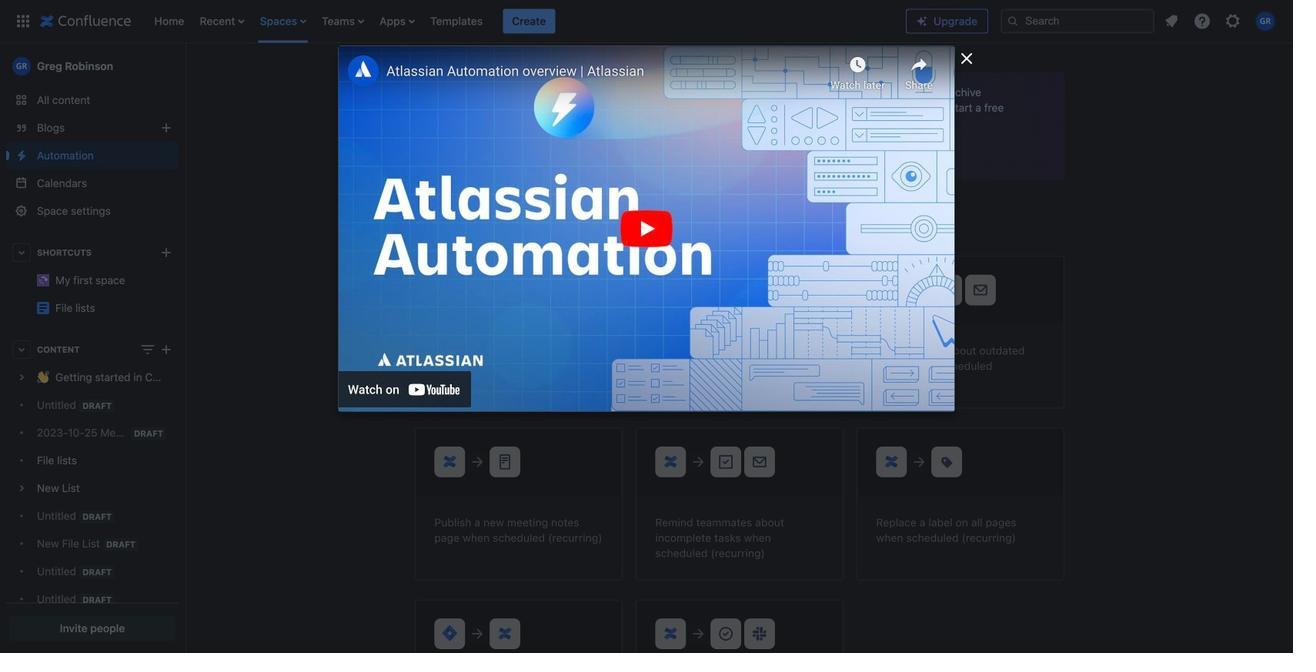 Task type: describe. For each thing, give the bounding box(es) containing it.
list item inside global element
[[503, 9, 555, 33]]

create a page image
[[157, 340, 176, 359]]

premium image
[[916, 15, 929, 27]]

search image
[[1007, 15, 1020, 27]]

explore automation image
[[638, 149, 650, 162]]

0 horizontal spatial list item
[[195, 0, 249, 43]]

global element
[[9, 0, 906, 43]]

space element
[[0, 43, 185, 653]]

elevate automation upsell image image
[[415, 211, 1065, 653]]

create a blog image
[[157, 119, 176, 137]]

0 horizontal spatial list
[[147, 0, 906, 43]]

settings icon image
[[1224, 12, 1243, 30]]



Task type: locate. For each thing, give the bounding box(es) containing it.
Search field
[[1001, 9, 1155, 33]]

None search field
[[1001, 9, 1155, 33]]

2 horizontal spatial list item
[[503, 9, 555, 33]]

list item
[[195, 0, 249, 43], [317, 0, 369, 43], [503, 9, 555, 33]]

tree inside space element
[[6, 363, 179, 653]]

file lists image
[[37, 302, 49, 314]]

tree
[[6, 363, 179, 653]]

banner
[[0, 0, 1294, 43]]

confluence image
[[40, 12, 131, 30], [40, 12, 131, 30]]

1 horizontal spatial list
[[1158, 7, 1284, 35]]

1 horizontal spatial list item
[[317, 0, 369, 43]]

group
[[544, 143, 761, 168]]

list
[[147, 0, 906, 43], [1158, 7, 1284, 35]]



Task type: vqa. For each thing, say whether or not it's contained in the screenshot.
the leftmost list
yes



